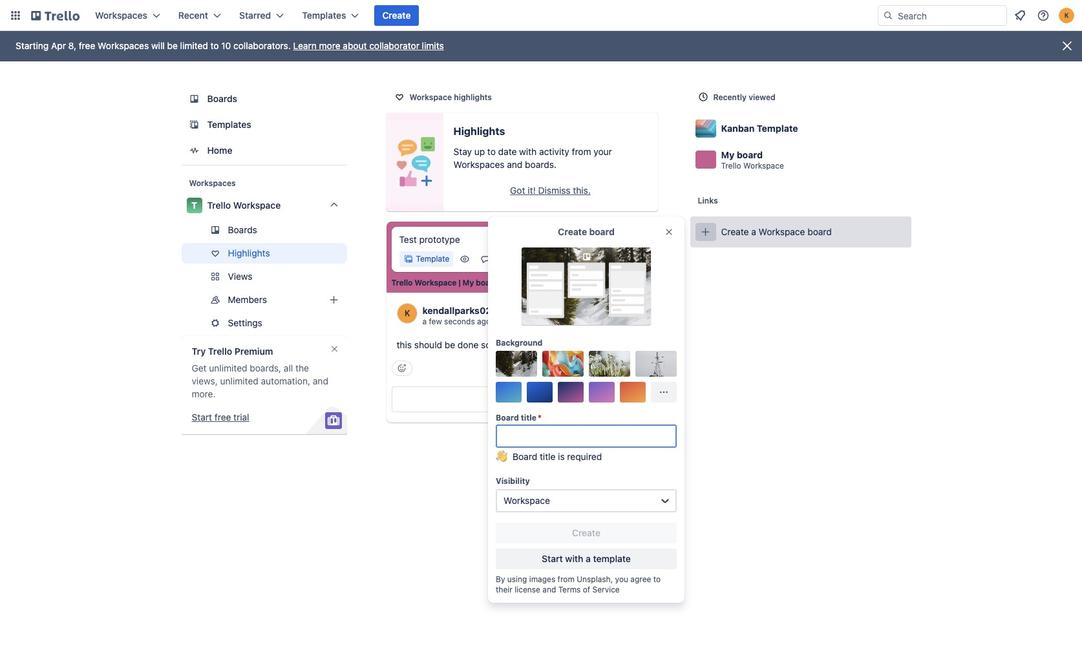 Task type: vqa. For each thing, say whether or not it's contained in the screenshot.
Share button
no



Task type: locate. For each thing, give the bounding box(es) containing it.
highlights up views
[[228, 248, 270, 259]]

my right |
[[463, 278, 474, 288]]

start with a template
[[542, 554, 631, 565]]

0 vertical spatial highlights
[[454, 125, 505, 137]]

with up boards.
[[520, 146, 537, 157]]

reply button
[[392, 387, 653, 413]]

10
[[221, 40, 231, 51]]

unlimited down boards,
[[220, 376, 259, 387]]

boards right board "image"
[[207, 93, 237, 104]]

1 vertical spatial and
[[313, 376, 329, 387]]

from left your
[[572, 146, 592, 157]]

views
[[228, 271, 253, 282]]

2 vertical spatial and
[[543, 585, 556, 595]]

free right 8,
[[79, 40, 95, 51]]

terms of service link
[[559, 585, 620, 595]]

2 horizontal spatial to
[[654, 575, 661, 585]]

title
[[521, 413, 537, 423], [540, 452, 556, 463]]

template
[[594, 554, 631, 565]]

👋 board title is required
[[496, 452, 602, 463]]

boards down trello workspace at the left
[[228, 224, 257, 235]]

search image
[[884, 10, 894, 21]]

views,
[[192, 376, 218, 387]]

0 horizontal spatial to
[[211, 40, 219, 51]]

0 vertical spatial a
[[752, 226, 757, 237]]

and right automation,
[[313, 376, 329, 387]]

license and terms of service
[[515, 585, 620, 595]]

with up by using images from unsplash, you agree to their on the bottom
[[566, 554, 584, 565]]

1 horizontal spatial free
[[215, 412, 231, 423]]

title left *
[[521, 413, 537, 423]]

0 horizontal spatial start
[[192, 412, 212, 423]]

from inside stay up to date with activity from your workspaces and boards.
[[572, 146, 592, 157]]

2 horizontal spatial and
[[543, 585, 556, 595]]

it!
[[528, 185, 536, 196]]

kanban template link
[[691, 113, 912, 144]]

0 horizontal spatial create button
[[375, 5, 419, 26]]

1 boards link from the top
[[181, 87, 347, 111]]

terms
[[559, 585, 581, 595]]

and inside try trello premium get unlimited boards, all the views, unlimited automation, and more.
[[313, 376, 329, 387]]

kendallparks02
[[423, 305, 492, 316]]

0 vertical spatial create button
[[375, 5, 419, 26]]

0 vertical spatial with
[[520, 146, 537, 157]]

by
[[496, 575, 505, 585]]

0 notifications image
[[1013, 8, 1029, 23]]

board image
[[187, 91, 202, 107]]

collaborator
[[370, 40, 420, 51]]

from up license and terms of service
[[558, 575, 575, 585]]

0 horizontal spatial template
[[416, 254, 450, 264]]

None text field
[[496, 425, 677, 448]]

visibility
[[496, 477, 530, 486]]

boards link up the highlights link
[[181, 220, 347, 241]]

1 horizontal spatial with
[[566, 554, 584, 565]]

and
[[507, 159, 523, 170], [313, 376, 329, 387], [543, 585, 556, 595]]

1 horizontal spatial start
[[542, 554, 563, 565]]

1 horizontal spatial my
[[722, 149, 735, 160]]

2 horizontal spatial a
[[752, 226, 757, 237]]

and inside stay up to date with activity from your workspaces and boards.
[[507, 159, 523, 170]]

board
[[496, 413, 519, 423], [513, 452, 538, 463]]

1 vertical spatial be
[[445, 340, 455, 351]]

0 vertical spatial board
[[496, 413, 519, 423]]

template
[[757, 123, 799, 134], [416, 254, 450, 264]]

0 vertical spatial title
[[521, 413, 537, 423]]

0 vertical spatial from
[[572, 146, 592, 157]]

start down 'more.'
[[192, 412, 212, 423]]

start up images
[[542, 554, 563, 565]]

custom image image
[[512, 359, 522, 369]]

create button up collaborator
[[375, 5, 419, 26]]

2 boards link from the top
[[181, 220, 347, 241]]

apr
[[51, 40, 66, 51]]

boards
[[207, 93, 237, 104], [228, 224, 257, 235]]

unlimited up views, in the left bottom of the page
[[209, 363, 247, 374]]

1 vertical spatial from
[[558, 575, 575, 585]]

template down viewed
[[757, 123, 799, 134]]

templates up home
[[207, 119, 251, 130]]

1 vertical spatial to
[[488, 146, 496, 157]]

0 horizontal spatial and
[[313, 376, 329, 387]]

a
[[752, 226, 757, 237], [423, 317, 427, 327], [586, 554, 591, 565]]

trello workspace | my board in progress
[[392, 278, 542, 288]]

2 vertical spatial to
[[654, 575, 661, 585]]

is
[[558, 452, 565, 463]]

0 horizontal spatial with
[[520, 146, 537, 157]]

trello inside try trello premium get unlimited boards, all the views, unlimited automation, and more.
[[208, 346, 232, 357]]

template down test prototype
[[416, 254, 450, 264]]

1 vertical spatial create button
[[496, 523, 677, 544]]

free left trial
[[215, 412, 231, 423]]

0 vertical spatial start
[[192, 412, 212, 423]]

be right will
[[167, 40, 178, 51]]

1 vertical spatial my
[[463, 278, 474, 288]]

workspaces inside popup button
[[95, 10, 147, 21]]

0 vertical spatial to
[[211, 40, 219, 51]]

1 vertical spatial a
[[423, 317, 427, 327]]

1 vertical spatial highlights
[[228, 248, 270, 259]]

kendallparks02 (kendallparks02) image
[[1060, 8, 1075, 23]]

back to home image
[[31, 5, 80, 26]]

create a workspace board
[[722, 226, 832, 237]]

add reaction image
[[392, 361, 412, 377]]

0 vertical spatial my
[[722, 149, 735, 160]]

0 vertical spatial template
[[757, 123, 799, 134]]

more
[[319, 40, 341, 51]]

0 vertical spatial boards link
[[181, 87, 347, 111]]

to inside by using images from unsplash, you agree to their
[[654, 575, 661, 585]]

try
[[192, 346, 206, 357]]

test
[[399, 234, 417, 245]]

1 horizontal spatial templates
[[302, 10, 346, 21]]

create for the rightmost create button
[[572, 528, 601, 539]]

1 vertical spatial start
[[542, 554, 563, 565]]

board down reply "button"
[[496, 413, 519, 423]]

background element
[[496, 351, 677, 403]]

kanban
[[722, 123, 755, 134]]

a for kendallparks02
[[423, 317, 427, 327]]

1 vertical spatial with
[[566, 554, 584, 565]]

a inside kendallparks02 a few seconds ago
[[423, 317, 427, 327]]

trello right try
[[208, 346, 232, 357]]

board inside my board trello workspace
[[737, 149, 763, 160]]

free
[[79, 40, 95, 51], [215, 412, 231, 423]]

seconds
[[444, 317, 475, 327]]

0 horizontal spatial templates
[[207, 119, 251, 130]]

trello
[[722, 161, 742, 170], [207, 200, 231, 211], [392, 278, 413, 288], [208, 346, 232, 357]]

board right 👋
[[513, 452, 538, 463]]

to right agree
[[654, 575, 661, 585]]

templates inside dropdown button
[[302, 10, 346, 21]]

1 vertical spatial boards
[[228, 224, 257, 235]]

1 horizontal spatial to
[[488, 146, 496, 157]]

workspace
[[410, 93, 452, 102], [744, 161, 785, 170], [233, 200, 281, 211], [759, 226, 806, 237], [415, 278, 457, 288], [504, 496, 550, 507]]

highlights up the up
[[454, 125, 505, 137]]

and down images
[[543, 585, 556, 595]]

1 horizontal spatial and
[[507, 159, 523, 170]]

create button up "start with a template"
[[496, 523, 677, 544]]

1 vertical spatial title
[[540, 452, 556, 463]]

workspace inside my board trello workspace
[[744, 161, 785, 170]]

close popover image
[[664, 227, 675, 237]]

t
[[191, 200, 197, 211]]

with inside button
[[566, 554, 584, 565]]

members
[[228, 294, 267, 305]]

0 vertical spatial templates
[[302, 10, 346, 21]]

home image
[[187, 143, 202, 158]]

1 horizontal spatial a
[[586, 554, 591, 565]]

my inside my board trello workspace
[[722, 149, 735, 160]]

home link
[[181, 139, 347, 162]]

1 horizontal spatial title
[[540, 452, 556, 463]]

boards link up templates link
[[181, 87, 347, 111]]

get
[[192, 363, 207, 374]]

my down kanban
[[722, 149, 735, 160]]

1 vertical spatial boards link
[[181, 220, 347, 241]]

0 horizontal spatial title
[[521, 413, 537, 423]]

0 vertical spatial boards
[[207, 93, 237, 104]]

be
[[167, 40, 178, 51], [445, 340, 455, 351]]

0 vertical spatial and
[[507, 159, 523, 170]]

free inside button
[[215, 412, 231, 423]]

trello down kanban
[[722, 161, 742, 170]]

workspace highlights
[[410, 93, 492, 102]]

title left is
[[540, 452, 556, 463]]

|
[[459, 278, 461, 288]]

2 vertical spatial a
[[586, 554, 591, 565]]

from
[[572, 146, 592, 157], [558, 575, 575, 585]]

about
[[343, 40, 367, 51]]

and down date
[[507, 159, 523, 170]]

0 horizontal spatial my
[[463, 278, 474, 288]]

0 horizontal spatial a
[[423, 317, 427, 327]]

up
[[475, 146, 485, 157]]

links
[[698, 196, 718, 206]]

1 vertical spatial templates
[[207, 119, 251, 130]]

highlights link
[[181, 243, 347, 264]]

their
[[496, 585, 513, 595]]

0 horizontal spatial free
[[79, 40, 95, 51]]

you
[[616, 575, 629, 585]]

templates up the 'more'
[[302, 10, 346, 21]]

with
[[520, 146, 537, 157], [566, 554, 584, 565]]

a for create
[[752, 226, 757, 237]]

templates
[[302, 10, 346, 21], [207, 119, 251, 130]]

try trello premium get unlimited boards, all the views, unlimited automation, and more.
[[192, 346, 329, 400]]

8,
[[68, 40, 76, 51]]

1 vertical spatial free
[[215, 412, 231, 423]]

unlimited
[[209, 363, 247, 374], [220, 376, 259, 387]]

to left 10
[[211, 40, 219, 51]]

create button
[[375, 5, 419, 26], [496, 523, 677, 544]]

by using images from unsplash, you agree to their
[[496, 575, 661, 595]]

to
[[211, 40, 219, 51], [488, 146, 496, 157], [654, 575, 661, 585]]

my
[[722, 149, 735, 160], [463, 278, 474, 288]]

primary element
[[0, 0, 1083, 31]]

1 vertical spatial template
[[416, 254, 450, 264]]

workspaces
[[95, 10, 147, 21], [98, 40, 149, 51], [454, 159, 505, 170], [189, 179, 236, 188]]

be left the done
[[445, 340, 455, 351]]

0 vertical spatial be
[[167, 40, 178, 51]]

to right the up
[[488, 146, 496, 157]]



Task type: describe. For each thing, give the bounding box(es) containing it.
recent
[[178, 10, 208, 21]]

got it! dismiss this. button
[[454, 180, 648, 201]]

my board trello workspace
[[722, 149, 785, 170]]

create inside primary element
[[383, 10, 411, 21]]

got
[[510, 185, 526, 196]]

limited
[[180, 40, 208, 51]]

workspace inside create a workspace board button
[[759, 226, 806, 237]]

from inside by using images from unsplash, you agree to their
[[558, 575, 575, 585]]

boards link for home
[[181, 87, 347, 111]]

template board image
[[187, 117, 202, 133]]

my board link
[[463, 278, 498, 289]]

settings
[[228, 318, 263, 329]]

create a workspace board button
[[691, 217, 912, 248]]

starred button
[[232, 5, 292, 26]]

of
[[583, 585, 591, 595]]

recent button
[[171, 5, 229, 26]]

start for start free trial
[[192, 412, 212, 423]]

create board
[[558, 226, 615, 237]]

0 horizontal spatial highlights
[[228, 248, 270, 259]]

start free trial button
[[192, 411, 249, 424]]

more.
[[192, 389, 216, 400]]

open information menu image
[[1038, 9, 1051, 22]]

learn
[[293, 40, 317, 51]]

service
[[593, 585, 620, 595]]

to inside stay up to date with activity from your workspaces and boards.
[[488, 146, 496, 157]]

license link
[[515, 585, 541, 595]]

boards for home
[[207, 93, 237, 104]]

highlights
[[454, 93, 492, 102]]

0 vertical spatial free
[[79, 40, 95, 51]]

stay up to date with activity from your workspaces and boards.
[[454, 146, 613, 170]]

wave image
[[496, 451, 508, 469]]

home
[[207, 145, 233, 156]]

got it! dismiss this.
[[510, 185, 591, 196]]

add image
[[326, 292, 342, 308]]

all
[[284, 363, 293, 374]]

start free trial
[[192, 412, 249, 423]]

templates link
[[181, 113, 347, 136]]

1 horizontal spatial template
[[757, 123, 799, 134]]

using
[[508, 575, 527, 585]]

reply
[[519, 395, 540, 404]]

start for start with a template
[[542, 554, 563, 565]]

soon
[[481, 340, 502, 351]]

in
[[503, 278, 509, 288]]

trello inside my board trello workspace
[[722, 161, 742, 170]]

1 horizontal spatial be
[[445, 340, 455, 351]]

should
[[415, 340, 442, 351]]

activity
[[539, 146, 570, 157]]

board inside create a workspace board button
[[808, 226, 832, 237]]

starting apr 8, free workspaces will be limited to 10 collaborators. learn more about collaborator limits
[[16, 40, 444, 51]]

stay
[[454, 146, 472, 157]]

done
[[458, 340, 479, 351]]

limits
[[422, 40, 444, 51]]

trial
[[234, 412, 249, 423]]

viewed
[[749, 93, 776, 102]]

starting
[[16, 40, 49, 51]]

prototype
[[420, 234, 460, 245]]

dismiss
[[539, 185, 571, 196]]

premium
[[235, 346, 273, 357]]

workspaces button
[[87, 5, 168, 26]]

license
[[515, 585, 541, 595]]

trello workspace
[[207, 200, 281, 211]]

start with a template button
[[496, 549, 677, 570]]

starred
[[239, 10, 271, 21]]

0 horizontal spatial be
[[167, 40, 178, 51]]

your
[[594, 146, 613, 157]]

the
[[296, 363, 309, 374]]

create for create a workspace board
[[722, 226, 749, 237]]

few
[[429, 317, 442, 327]]

recently
[[714, 93, 747, 102]]

1 vertical spatial unlimited
[[220, 376, 259, 387]]

will
[[151, 40, 165, 51]]

1 vertical spatial board
[[513, 452, 538, 463]]

kanban template
[[722, 123, 799, 134]]

1 horizontal spatial create button
[[496, 523, 677, 544]]

create for create board
[[558, 226, 587, 237]]

create button inside primary element
[[375, 5, 419, 26]]

0 vertical spatial unlimited
[[209, 363, 247, 374]]

learn more about collaborator limits link
[[293, 40, 444, 51]]

board title *
[[496, 413, 542, 423]]

boards,
[[250, 363, 281, 374]]

recently viewed
[[714, 93, 776, 102]]

workspaces inside stay up to date with activity from your workspaces and boards.
[[454, 159, 505, 170]]

this.
[[573, 185, 591, 196]]

boards link for views
[[181, 220, 347, 241]]

ago
[[477, 317, 491, 327]]

trello down test
[[392, 278, 413, 288]]

views link
[[181, 267, 347, 287]]

background
[[496, 338, 543, 348]]

with inside stay up to date with activity from your workspaces and boards.
[[520, 146, 537, 157]]

Search field
[[894, 6, 1007, 25]]

settings link
[[181, 313, 347, 334]]

1 horizontal spatial highlights
[[454, 125, 505, 137]]

automation,
[[261, 376, 311, 387]]

required
[[568, 452, 602, 463]]

boards for views
[[228, 224, 257, 235]]

agree
[[631, 575, 652, 585]]

kendallparks02 a few seconds ago
[[423, 305, 492, 327]]

progress
[[511, 278, 542, 288]]

*
[[538, 413, 542, 423]]

templates button
[[295, 5, 367, 26]]

👋
[[496, 452, 508, 463]]

trello right t
[[207, 200, 231, 211]]

this
[[397, 340, 412, 351]]

members link
[[181, 290, 347, 311]]



